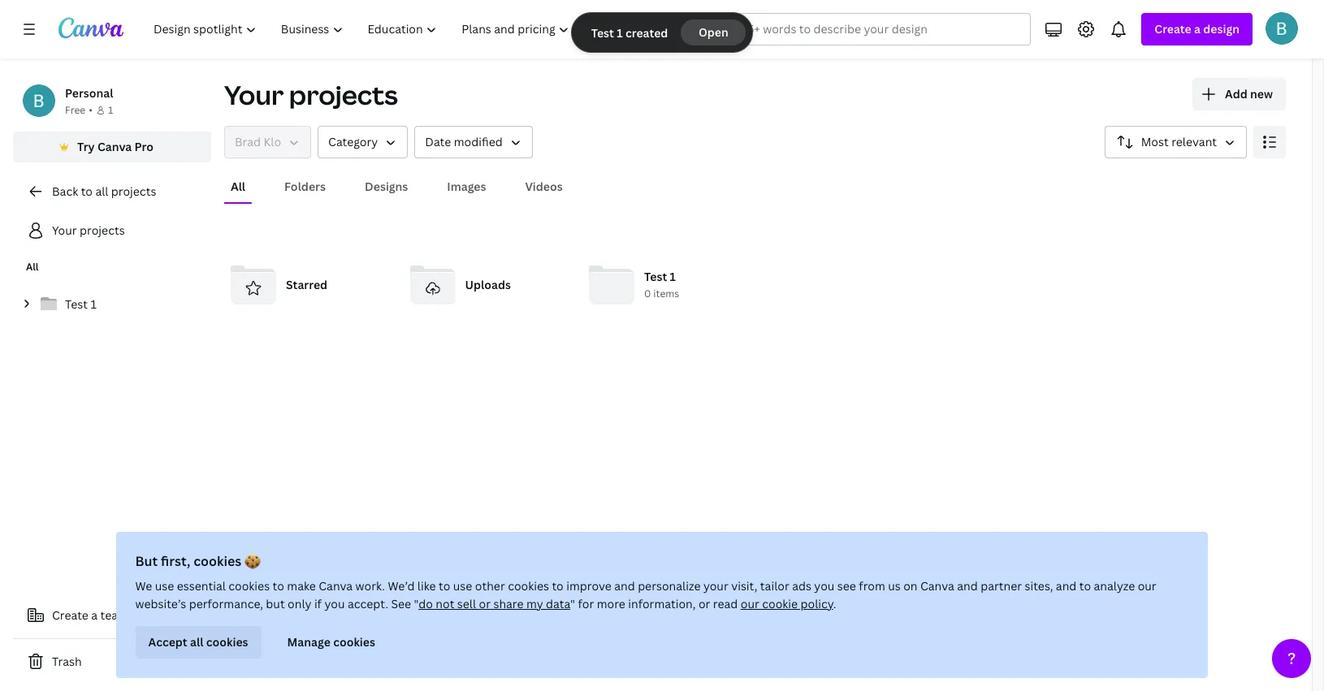 Task type: locate. For each thing, give the bounding box(es) containing it.
1
[[617, 25, 623, 40], [108, 103, 113, 117], [670, 269, 676, 285], [90, 297, 97, 312]]

do not sell or share my data link
[[419, 596, 571, 612]]

your projects down back to all projects
[[52, 223, 125, 238]]

0 horizontal spatial your projects
[[52, 223, 125, 238]]

1 vertical spatial projects
[[111, 184, 156, 199]]

2 vertical spatial test
[[65, 297, 88, 312]]

work.
[[356, 578, 386, 594]]

1 inside test 1 0 items
[[670, 269, 676, 285]]

0 vertical spatial a
[[1194, 21, 1201, 37]]

0 horizontal spatial our
[[741, 596, 760, 612]]

create
[[1155, 21, 1192, 37], [52, 608, 88, 623]]

accept all cookies
[[149, 634, 249, 650]]

2 " from the left
[[571, 596, 576, 612]]

images
[[447, 179, 486, 194]]

status
[[572, 13, 753, 52]]

our
[[1138, 578, 1157, 594], [741, 596, 760, 612]]

starred link
[[224, 256, 390, 314]]

0 vertical spatial create
[[1155, 21, 1192, 37]]

personal
[[65, 85, 113, 101]]

2 use from the left
[[454, 578, 473, 594]]

date
[[425, 134, 451, 149]]

canva right try
[[97, 139, 132, 154]]

see
[[838, 578, 857, 594]]

cookie
[[763, 596, 798, 612]]

sell
[[458, 596, 477, 612]]

cookies
[[194, 552, 242, 570], [229, 578, 270, 594], [508, 578, 550, 594], [207, 634, 249, 650], [334, 634, 376, 650]]

performance,
[[189, 596, 264, 612]]

accept
[[149, 634, 188, 650]]

and right sites,
[[1056, 578, 1077, 594]]

0 horizontal spatial or
[[479, 596, 491, 612]]

our right analyze on the bottom of the page
[[1138, 578, 1157, 594]]

all right accept
[[191, 634, 204, 650]]

we
[[136, 578, 153, 594]]

or left "read"
[[699, 596, 711, 612]]

2 vertical spatial projects
[[80, 223, 125, 238]]

pro
[[134, 139, 153, 154]]

None search field
[[692, 13, 1031, 45]]

use up 'sell'
[[454, 578, 473, 594]]

1 horizontal spatial all
[[231, 179, 245, 194]]

projects inside 'link'
[[80, 223, 125, 238]]

0 horizontal spatial create
[[52, 608, 88, 623]]

and up do not sell or share my data " for more information, or read our cookie policy .
[[615, 578, 635, 594]]

0 vertical spatial test
[[591, 25, 614, 40]]

create left design
[[1155, 21, 1192, 37]]

" inside 'we use essential cookies to make canva work. we'd like to use other cookies to improve and personalize your visit, tailor ads you see from us on canva and partner sites, and to analyze our website's performance, but only if you accept. see "'
[[414, 596, 419, 612]]

website's
[[136, 596, 187, 612]]

Category button
[[318, 126, 408, 158]]

1 horizontal spatial and
[[958, 578, 978, 594]]

created
[[625, 25, 668, 40]]

1 " from the left
[[414, 596, 419, 612]]

canva up if
[[319, 578, 353, 594]]

create left team
[[52, 608, 88, 623]]

personalize
[[638, 578, 701, 594]]

create inside button
[[52, 608, 88, 623]]

projects down back to all projects
[[80, 223, 125, 238]]

cookies down accept.
[[334, 634, 376, 650]]

you right if
[[325, 596, 345, 612]]

to
[[81, 184, 93, 199], [273, 578, 285, 594], [439, 578, 451, 594], [552, 578, 564, 594], [1080, 578, 1091, 594]]

add new
[[1225, 86, 1273, 102]]

1 inside status
[[617, 25, 623, 40]]

a for team
[[91, 608, 98, 623]]

1 vertical spatial test
[[644, 269, 667, 285]]

open button
[[681, 19, 746, 45]]

brad klo
[[235, 134, 281, 149]]

" right see
[[414, 596, 419, 612]]

create a design button
[[1142, 13, 1253, 45]]

1 horizontal spatial test
[[591, 25, 614, 40]]

you
[[815, 578, 835, 594], [325, 596, 345, 612]]

1 vertical spatial all
[[191, 634, 204, 650]]

new
[[1250, 86, 1273, 102]]

cookies up my on the left bottom of the page
[[508, 578, 550, 594]]

data
[[546, 596, 571, 612]]

1 vertical spatial your projects
[[52, 223, 125, 238]]

brad klo image
[[1266, 12, 1298, 45]]

videos button
[[519, 171, 569, 202]]

1 horizontal spatial "
[[571, 596, 576, 612]]

create for create a team
[[52, 608, 88, 623]]

videos
[[525, 179, 563, 194]]

test 1 created
[[591, 25, 668, 40]]

and left the partner
[[958, 578, 978, 594]]

most relevant
[[1141, 134, 1217, 149]]

a left design
[[1194, 21, 1201, 37]]

0 vertical spatial all
[[95, 184, 108, 199]]

to up but
[[273, 578, 285, 594]]

manage cookies button
[[275, 626, 389, 659]]

1 horizontal spatial our
[[1138, 578, 1157, 594]]

2 horizontal spatial test
[[644, 269, 667, 285]]

not
[[436, 596, 455, 612]]

"
[[414, 596, 419, 612], [571, 596, 576, 612]]

designs button
[[358, 171, 415, 202]]

your projects inside 'link'
[[52, 223, 125, 238]]

1 for test 1
[[90, 297, 97, 312]]

or
[[479, 596, 491, 612], [699, 596, 711, 612]]

design
[[1203, 21, 1240, 37]]

to right back
[[81, 184, 93, 199]]

canva inside 'button'
[[97, 139, 132, 154]]

test for test 1
[[65, 297, 88, 312]]

3 and from the left
[[1056, 578, 1077, 594]]

a left team
[[91, 608, 98, 623]]

our down visit,
[[741, 596, 760, 612]]

0 horizontal spatial canva
[[97, 139, 132, 154]]

manage cookies
[[288, 634, 376, 650]]

2 horizontal spatial canva
[[921, 578, 955, 594]]

0 horizontal spatial a
[[91, 608, 98, 623]]

1 horizontal spatial or
[[699, 596, 711, 612]]

0 horizontal spatial "
[[414, 596, 419, 612]]

a inside the create a design 'dropdown button'
[[1194, 21, 1201, 37]]

0 vertical spatial your
[[224, 77, 284, 112]]

information,
[[629, 596, 696, 612]]

create inside 'dropdown button'
[[1155, 21, 1192, 37]]

1 vertical spatial your
[[52, 223, 77, 238]]

all right back
[[95, 184, 108, 199]]

create a team
[[52, 608, 128, 623]]

partner
[[981, 578, 1022, 594]]

or right 'sell'
[[479, 596, 491, 612]]

1 left created
[[617, 25, 623, 40]]

to up the data on the left of the page
[[552, 578, 564, 594]]

0 horizontal spatial and
[[615, 578, 635, 594]]

canva right on
[[921, 578, 955, 594]]

all
[[231, 179, 245, 194], [26, 260, 39, 274]]

1 horizontal spatial use
[[454, 578, 473, 594]]

1 vertical spatial all
[[26, 260, 39, 274]]

your projects up the klo
[[224, 77, 398, 112]]

all inside button
[[231, 179, 245, 194]]

trash
[[52, 654, 82, 669]]

to left analyze on the bottom of the page
[[1080, 578, 1091, 594]]

but first, cookies 🍪
[[136, 552, 261, 570]]

analyze
[[1094, 578, 1135, 594]]

use up the 'website's'
[[155, 578, 175, 594]]

1 vertical spatial create
[[52, 608, 88, 623]]

test inside status
[[591, 25, 614, 40]]

test
[[591, 25, 614, 40], [644, 269, 667, 285], [65, 297, 88, 312]]

1 horizontal spatial create
[[1155, 21, 1192, 37]]

status containing open
[[572, 13, 753, 52]]

0 vertical spatial all
[[231, 179, 245, 194]]

0 vertical spatial your projects
[[224, 77, 398, 112]]

your
[[704, 578, 729, 594]]

your inside 'link'
[[52, 223, 77, 238]]

0
[[644, 287, 651, 301]]

projects up your projects 'link'
[[111, 184, 156, 199]]

test 1 0 items
[[644, 269, 679, 301]]

0 horizontal spatial all
[[95, 184, 108, 199]]

you up policy
[[815, 578, 835, 594]]

" left for
[[571, 596, 576, 612]]

share
[[494, 596, 524, 612]]

make
[[287, 578, 316, 594]]

0 horizontal spatial your
[[52, 223, 77, 238]]

1 horizontal spatial canva
[[319, 578, 353, 594]]

us
[[889, 578, 901, 594]]

a
[[1194, 21, 1201, 37], [91, 608, 98, 623]]

we'd
[[388, 578, 415, 594]]

read
[[714, 596, 738, 612]]

0 horizontal spatial you
[[325, 596, 345, 612]]

1 up items
[[670, 269, 676, 285]]

1 vertical spatial you
[[325, 596, 345, 612]]

your projects
[[224, 77, 398, 112], [52, 223, 125, 238]]

1 horizontal spatial your projects
[[224, 77, 398, 112]]

0 vertical spatial our
[[1138, 578, 1157, 594]]

1 horizontal spatial you
[[815, 578, 835, 594]]

projects up category
[[289, 77, 398, 112]]

canva
[[97, 139, 132, 154], [319, 578, 353, 594], [921, 578, 955, 594]]

we use essential cookies to make canva work. we'd like to use other cookies to improve and personalize your visit, tailor ads you see from us on canva and partner sites, and to analyze our website's performance, but only if you accept. see "
[[136, 578, 1157, 612]]

1 down your projects 'link'
[[90, 297, 97, 312]]

your up brad klo
[[224, 77, 284, 112]]

cookies down 🍪
[[229, 578, 270, 594]]

1 horizontal spatial a
[[1194, 21, 1201, 37]]

folders button
[[278, 171, 332, 202]]

cookies down "performance,"
[[207, 634, 249, 650]]

your down back
[[52, 223, 77, 238]]

a inside 'create a team' button
[[91, 608, 98, 623]]

folders
[[284, 179, 326, 194]]

0 horizontal spatial test
[[65, 297, 88, 312]]

test 1
[[65, 297, 97, 312]]

your
[[224, 77, 284, 112], [52, 223, 77, 238]]

0 horizontal spatial all
[[26, 260, 39, 274]]

test inside test 1 0 items
[[644, 269, 667, 285]]

1 horizontal spatial all
[[191, 634, 204, 650]]

0 horizontal spatial use
[[155, 578, 175, 594]]

create a design
[[1155, 21, 1240, 37]]

a for design
[[1194, 21, 1201, 37]]

1 vertical spatial a
[[91, 608, 98, 623]]

1 vertical spatial our
[[741, 596, 760, 612]]

2 horizontal spatial and
[[1056, 578, 1077, 594]]

designs
[[365, 179, 408, 194]]



Task type: vqa. For each thing, say whether or not it's contained in the screenshot.
do
yes



Task type: describe. For each thing, give the bounding box(es) containing it.
2 and from the left
[[958, 578, 978, 594]]

create a team button
[[13, 600, 211, 632]]

1 for test 1 created
[[617, 25, 623, 40]]

back
[[52, 184, 78, 199]]

starred
[[286, 277, 327, 292]]

brad
[[235, 134, 261, 149]]

all button
[[224, 171, 252, 202]]

essential
[[177, 578, 226, 594]]

like
[[418, 578, 436, 594]]

try canva pro button
[[13, 132, 211, 162]]

to right like
[[439, 578, 451, 594]]

cookies inside accept all cookies button
[[207, 634, 249, 650]]

1 right •
[[108, 103, 113, 117]]

open
[[699, 24, 728, 40]]

from
[[859, 578, 886, 594]]

Search search field
[[724, 14, 999, 45]]

your projects link
[[13, 214, 211, 247]]

1 horizontal spatial your
[[224, 77, 284, 112]]

category
[[328, 134, 378, 149]]

test for test 1 0 items
[[644, 269, 667, 285]]

0 vertical spatial you
[[815, 578, 835, 594]]

other
[[475, 578, 505, 594]]

see
[[392, 596, 412, 612]]

🍪
[[245, 552, 261, 570]]

manage
[[288, 634, 331, 650]]

accept.
[[348, 596, 389, 612]]

try
[[77, 139, 95, 154]]

but first, cookies 🍪 dialog
[[116, 532, 1208, 678]]

projects inside 'link'
[[111, 184, 156, 199]]

Date modified button
[[415, 126, 533, 158]]

accept all cookies button
[[136, 626, 262, 659]]

Sort by button
[[1105, 126, 1247, 158]]

create for create a design
[[1155, 21, 1192, 37]]

1 and from the left
[[615, 578, 635, 594]]

trash link
[[13, 646, 211, 678]]

add
[[1225, 86, 1248, 102]]

.
[[834, 596, 837, 612]]

free
[[65, 103, 86, 117]]

Owner button
[[224, 126, 311, 158]]

first,
[[161, 552, 191, 570]]

try canva pro
[[77, 139, 153, 154]]

for
[[578, 596, 594, 612]]

team
[[100, 608, 128, 623]]

modified
[[454, 134, 503, 149]]

free •
[[65, 103, 93, 117]]

cookies up essential
[[194, 552, 242, 570]]

back to all projects
[[52, 184, 156, 199]]

to inside 'link'
[[81, 184, 93, 199]]

uploads link
[[403, 256, 569, 314]]

2 or from the left
[[699, 596, 711, 612]]

test 1 link
[[13, 288, 211, 322]]

all inside button
[[191, 634, 204, 650]]

on
[[904, 578, 918, 594]]

all inside 'link'
[[95, 184, 108, 199]]

our cookie policy link
[[741, 596, 834, 612]]

cookies inside manage cookies button
[[334, 634, 376, 650]]

if
[[315, 596, 322, 612]]

1 use from the left
[[155, 578, 175, 594]]

policy
[[801, 596, 834, 612]]

date modified
[[425, 134, 503, 149]]

visit,
[[732, 578, 758, 594]]

our inside 'we use essential cookies to make canva work. we'd like to use other cookies to improve and personalize your visit, tailor ads you see from us on canva and partner sites, and to analyze our website's performance, but only if you accept. see "'
[[1138, 578, 1157, 594]]

ads
[[793, 578, 812, 594]]

do not sell or share my data " for more information, or read our cookie policy .
[[419, 596, 837, 612]]

sites,
[[1025, 578, 1054, 594]]

but
[[136, 552, 158, 570]]

uploads
[[465, 277, 511, 292]]

test for test 1 created
[[591, 25, 614, 40]]

most
[[1141, 134, 1169, 149]]

back to all projects link
[[13, 175, 211, 208]]

klo
[[264, 134, 281, 149]]

improve
[[567, 578, 612, 594]]

images button
[[441, 171, 493, 202]]

relevant
[[1172, 134, 1217, 149]]

items
[[653, 287, 679, 301]]

tailor
[[761, 578, 790, 594]]

do
[[419, 596, 433, 612]]

1 for test 1 0 items
[[670, 269, 676, 285]]

only
[[288, 596, 312, 612]]

add new button
[[1193, 78, 1286, 110]]

0 vertical spatial projects
[[289, 77, 398, 112]]

•
[[89, 103, 93, 117]]

1 or from the left
[[479, 596, 491, 612]]

but
[[266, 596, 285, 612]]

top level navigation element
[[143, 13, 653, 45]]



